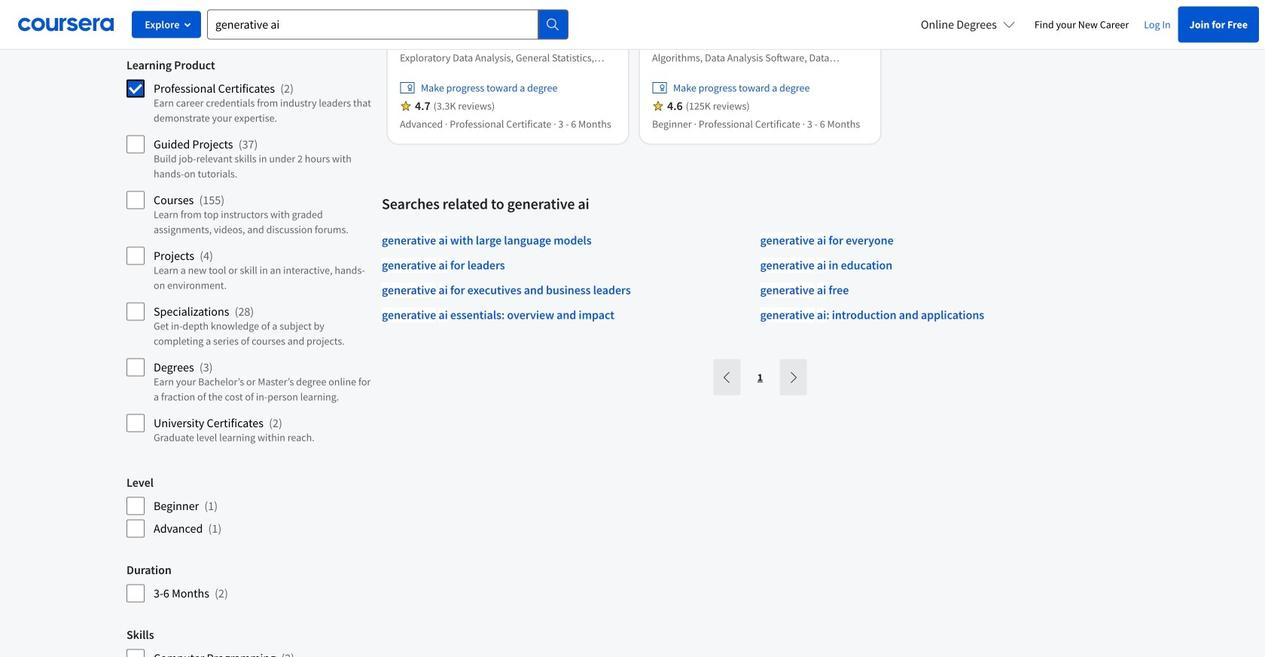 Task type: locate. For each thing, give the bounding box(es) containing it.
page navigation navigation
[[712, 359, 809, 395]]

1 group from the top
[[127, 57, 373, 451]]

previous page image
[[721, 371, 734, 383]]

3 group from the top
[[127, 562, 373, 603]]

What do you want to learn? text field
[[207, 9, 539, 40]]

None search field
[[207, 9, 569, 40]]

4 group from the top
[[127, 627, 373, 657]]

group
[[127, 57, 373, 451], [127, 475, 373, 538], [127, 562, 373, 603], [127, 627, 373, 657]]

next page image
[[788, 371, 800, 383]]



Task type: describe. For each thing, give the bounding box(es) containing it.
2 group from the top
[[127, 475, 373, 538]]

(4.6 stars) element
[[668, 98, 683, 113]]

coursera image
[[18, 12, 114, 36]]

(4.7 stars) element
[[415, 98, 431, 113]]



Task type: vqa. For each thing, say whether or not it's contained in the screenshot.
DUKE UNIVERSITY IMAGE
no



